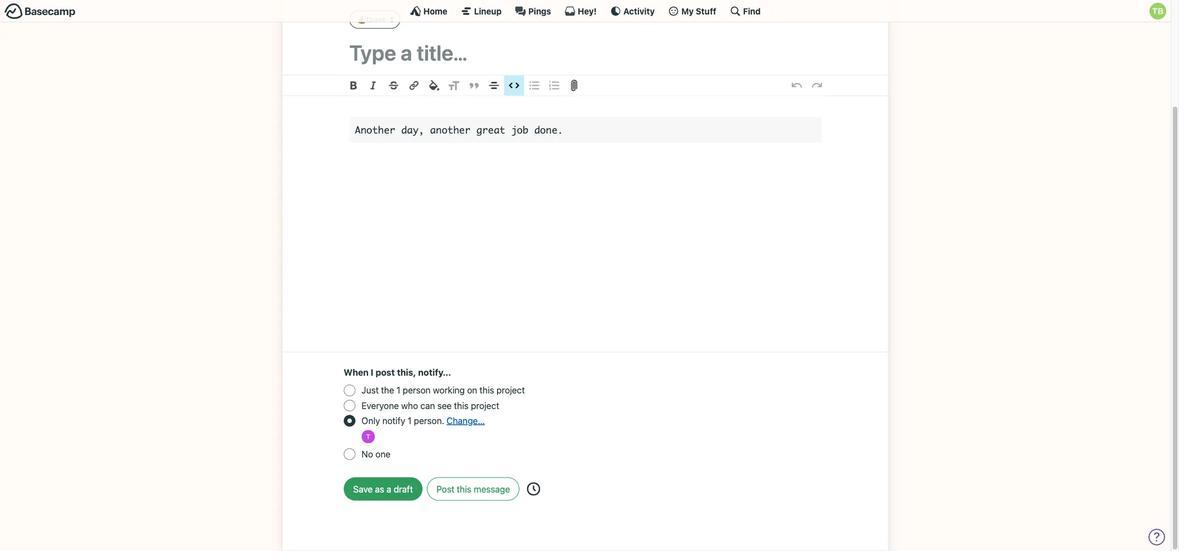 Task type: locate. For each thing, give the bounding box(es) containing it.
project right on
[[497, 386, 525, 396]]

post this message button
[[427, 478, 520, 501]]

project down on
[[471, 401, 500, 411]]

main element
[[0, 0, 1172, 22]]

💰
[[357, 16, 365, 24]]

1 for person
[[397, 386, 401, 396]]

0 vertical spatial project
[[497, 386, 525, 396]]

everyone
[[362, 401, 399, 411]]

switch accounts image
[[4, 3, 76, 20]]

lineup
[[474, 6, 502, 16]]

terry image
[[362, 431, 375, 444]]

job
[[511, 124, 529, 136]]

see
[[438, 401, 452, 411]]

this
[[480, 386, 495, 396], [454, 401, 469, 411], [457, 485, 472, 495]]

hey! button
[[565, 6, 597, 17]]

another
[[430, 124, 471, 136]]

when
[[344, 368, 369, 378]]

this up change… button
[[454, 401, 469, 411]]

2 vertical spatial this
[[457, 485, 472, 495]]

💰 grant button
[[350, 11, 400, 29]]

1 down the who
[[408, 416, 412, 426]]

pings
[[529, 6, 551, 16]]

a
[[387, 485, 392, 495]]

just the 1 person working on this project
[[362, 386, 525, 396]]

1 for person.
[[408, 416, 412, 426]]

home
[[424, 6, 448, 16]]

stuff
[[696, 6, 717, 16]]

1 right the on the left bottom of page
[[397, 386, 401, 396]]

no one
[[362, 449, 391, 460]]

0 horizontal spatial 1
[[397, 386, 401, 396]]

hey!
[[578, 6, 597, 16]]

working
[[433, 386, 465, 396]]

0 vertical spatial 1
[[397, 386, 401, 396]]

i
[[371, 368, 374, 378]]

done.
[[535, 124, 564, 136]]

this right post
[[457, 485, 472, 495]]

save as a draft
[[353, 485, 413, 495]]

project
[[497, 386, 525, 396], [471, 401, 500, 411]]

when i post this, notify…
[[344, 368, 451, 378]]

1 horizontal spatial 1
[[408, 416, 412, 426]]

activity link
[[610, 6, 655, 17]]

1 vertical spatial 1
[[408, 416, 412, 426]]

no
[[362, 449, 373, 460]]

1
[[397, 386, 401, 396], [408, 416, 412, 426]]

0 vertical spatial this
[[480, 386, 495, 396]]

💰 grant
[[357, 16, 385, 24]]

draft
[[394, 485, 413, 495]]

this right on
[[480, 386, 495, 396]]

1 vertical spatial this
[[454, 401, 469, 411]]

only
[[362, 416, 380, 426]]

notify
[[383, 416, 406, 426]]



Task type: describe. For each thing, give the bounding box(es) containing it.
only notify 1 person. change…
[[362, 416, 485, 426]]

find
[[744, 6, 761, 16]]

find button
[[730, 6, 761, 17]]

activity
[[624, 6, 655, 16]]

post
[[437, 485, 455, 495]]

my stuff
[[682, 6, 717, 16]]

1 vertical spatial project
[[471, 401, 500, 411]]

this inside button
[[457, 485, 472, 495]]

change… button
[[447, 414, 485, 428]]

person
[[403, 386, 431, 396]]

Write away… text field
[[316, 96, 855, 339]]

on
[[467, 386, 478, 396]]

home link
[[410, 6, 448, 17]]

one
[[376, 449, 391, 460]]

the
[[381, 386, 394, 396]]

another
[[355, 124, 396, 136]]

post this message
[[437, 485, 510, 495]]

as
[[375, 485, 385, 495]]

just
[[362, 386, 379, 396]]

Type a title… text field
[[350, 40, 822, 65]]

lineup link
[[461, 6, 502, 17]]

can
[[421, 401, 435, 411]]

another day, another great job done.
[[355, 124, 564, 136]]

message
[[474, 485, 510, 495]]

this,
[[397, 368, 416, 378]]

change…
[[447, 416, 485, 426]]

tim burton image
[[1150, 3, 1167, 19]]

who
[[401, 401, 418, 411]]

schedule this to post later image
[[527, 483, 541, 496]]

save
[[353, 485, 373, 495]]

day,
[[401, 124, 425, 136]]

notify…
[[418, 368, 451, 378]]

person.
[[414, 416, 445, 426]]

great
[[477, 124, 506, 136]]

post
[[376, 368, 395, 378]]

my
[[682, 6, 694, 16]]

grant
[[367, 16, 385, 24]]

my stuff button
[[669, 6, 717, 17]]

save as a draft button
[[344, 478, 423, 501]]

everyone         who can see this project
[[362, 401, 500, 411]]

pings button
[[515, 6, 551, 17]]



Task type: vqa. For each thing, say whether or not it's contained in the screenshot.
Post
yes



